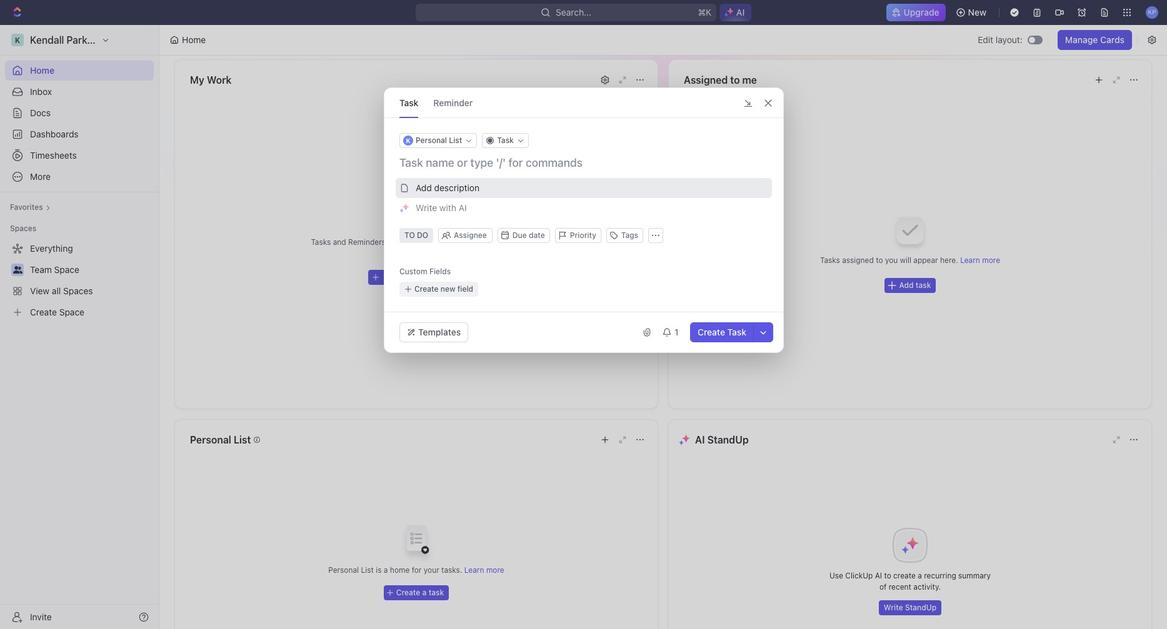 Task type: describe. For each thing, give the bounding box(es) containing it.
add inside button
[[416, 183, 432, 193]]

to inside dropdown button
[[404, 231, 415, 240]]

write with ai button
[[396, 198, 772, 218]]

task for my work
[[400, 273, 415, 282]]

create new field
[[414, 285, 473, 294]]

templates
[[418, 327, 461, 338]]

my
[[190, 74, 204, 86]]

0 horizontal spatial assigned
[[388, 238, 420, 247]]

standup for ai standup
[[708, 435, 749, 446]]

personal for personal list
[[190, 435, 231, 446]]

1 vertical spatial here.
[[941, 256, 959, 265]]

clickup
[[846, 572, 873, 581]]

summary
[[959, 572, 991, 581]]

edit
[[978, 34, 994, 45]]

is
[[376, 566, 382, 575]]

task inside button
[[727, 327, 746, 338]]

due
[[512, 231, 527, 240]]

1 horizontal spatial ai
[[695, 435, 705, 446]]

inbox link
[[5, 82, 154, 102]]

field
[[457, 285, 473, 294]]

timesheets link
[[5, 146, 154, 166]]

me
[[743, 74, 757, 86]]

tasks assigned to you will appear here. learn more
[[821, 256, 1001, 265]]

sidebar navigation
[[0, 25, 159, 630]]

edit layout:
[[978, 34, 1023, 45]]

reminder button
[[433, 88, 473, 118]]

add task
[[900, 281, 931, 290]]

write standup
[[884, 604, 937, 613]]

favorites button
[[5, 200, 55, 215]]

tags button
[[606, 228, 643, 243]]

0 horizontal spatial a
[[384, 566, 388, 575]]

inbox
[[30, 86, 52, 97]]

task button
[[399, 88, 418, 118]]

date
[[529, 231, 545, 240]]

priority button
[[555, 228, 601, 243]]

task for assigned to me
[[916, 281, 931, 290]]

dashboards link
[[5, 124, 154, 144]]

recent
[[889, 583, 912, 592]]

new
[[440, 285, 455, 294]]

invite
[[30, 612, 52, 623]]

docs link
[[5, 103, 154, 123]]

home
[[390, 566, 410, 575]]

new
[[969, 7, 987, 18]]

do
[[417, 231, 428, 240]]

tree inside sidebar navigation
[[5, 239, 154, 323]]

timesheets
[[30, 150, 77, 161]]

to left assignee
[[446, 238, 453, 247]]

appear
[[914, 256, 939, 265]]

create for create task
[[698, 327, 725, 338]]

create task
[[698, 327, 746, 338]]

1 horizontal spatial will
[[900, 256, 912, 265]]

show
[[483, 238, 502, 247]]

upgrade
[[904, 7, 940, 18]]

0 horizontal spatial you
[[431, 238, 444, 247]]

personal list
[[190, 435, 251, 446]]

priority button
[[555, 228, 601, 243]]

reminders
[[348, 238, 386, 247]]

custom
[[399, 267, 427, 276]]

1 vertical spatial learn
[[465, 566, 484, 575]]

manage cards
[[1066, 34, 1125, 45]]

activity.
[[914, 583, 941, 592]]

ai standup
[[695, 435, 749, 446]]

create new field button
[[399, 282, 478, 297]]

to do
[[404, 231, 428, 240]]

assigned to me
[[684, 74, 757, 86]]

reminder
[[433, 97, 473, 108]]

list for personal list
[[234, 435, 251, 446]]

spaces
[[10, 224, 36, 233]]

standup for write standup
[[906, 604, 937, 613]]

custom fields
[[399, 267, 451, 276]]

list for personal list is a home for your tasks. learn more
[[361, 566, 374, 575]]

or
[[417, 273, 425, 282]]

use
[[830, 572, 844, 581]]

add description button
[[396, 178, 772, 198]]

new button
[[951, 3, 994, 23]]

create a task
[[396, 589, 444, 598]]

1 horizontal spatial learn
[[961, 256, 981, 265]]

add task or reminder
[[384, 273, 459, 282]]

2 horizontal spatial you
[[885, 256, 898, 265]]

for
[[412, 566, 422, 575]]

add description
[[416, 183, 479, 193]]

add for my work
[[384, 273, 398, 282]]



Task type: vqa. For each thing, say whether or not it's contained in the screenshot.
Table
no



Task type: locate. For each thing, give the bounding box(es) containing it.
write standup button
[[879, 601, 942, 616]]

you
[[431, 238, 444, 247], [455, 238, 468, 247], [885, 256, 898, 265]]

a inside use clickup ai to create a recurring summary of recent activity.
[[918, 572, 922, 581]]

0 vertical spatial list
[[234, 435, 251, 446]]

0 vertical spatial tasks
[[311, 238, 331, 247]]

add inside button
[[384, 273, 398, 282]]

0 horizontal spatial tasks
[[311, 238, 331, 247]]

0 vertical spatial write
[[416, 203, 437, 213]]

to left appear
[[876, 256, 883, 265]]

task left or
[[400, 273, 415, 282]]

1 horizontal spatial learn more link
[[961, 256, 1001, 265]]

personal for personal list is a home for your tasks. learn more
[[329, 566, 359, 575]]

0 vertical spatial create
[[414, 285, 438, 294]]

write inside 'button'
[[884, 604, 903, 613]]

0 horizontal spatial task
[[400, 273, 415, 282]]

1 vertical spatial standup
[[906, 604, 937, 613]]

a up the activity.
[[918, 572, 922, 581]]

reminder
[[427, 273, 459, 282]]

1 vertical spatial list
[[361, 566, 374, 575]]

to left the me
[[731, 74, 740, 86]]

task
[[399, 97, 418, 108], [497, 136, 514, 145], [727, 327, 746, 338]]

1
[[674, 327, 679, 338]]

learn more link for personal list
[[465, 566, 505, 575]]

1 horizontal spatial standup
[[906, 604, 937, 613]]

home inside sidebar navigation
[[30, 65, 54, 76]]

dialog containing task
[[384, 88, 784, 353]]

to up of
[[885, 572, 892, 581]]

learn more link for assigned to me
[[961, 256, 1001, 265]]

1 vertical spatial create
[[698, 327, 725, 338]]

write down the recent
[[884, 604, 903, 613]]

a down "your"
[[423, 589, 427, 598]]

upgrade link
[[887, 4, 946, 21]]

1 vertical spatial assigned
[[843, 256, 874, 265]]

you left show
[[455, 238, 468, 247]]

you right do
[[431, 238, 444, 247]]

learn more link right tasks.
[[465, 566, 505, 575]]

1 horizontal spatial task
[[429, 589, 444, 598]]

⌘k
[[698, 7, 712, 18]]

0 vertical spatial will
[[470, 238, 481, 247]]

tasks for tasks assigned to you will appear here. learn more
[[821, 256, 840, 265]]

1 vertical spatial ai
[[695, 435, 705, 446]]

description
[[434, 183, 479, 193]]

fields
[[429, 267, 451, 276]]

learn more link right appear
[[961, 256, 1001, 265]]

standup
[[708, 435, 749, 446], [906, 604, 937, 613]]

2 horizontal spatial add
[[900, 281, 914, 290]]

task down appear
[[916, 281, 931, 290]]

tasks for tasks and reminders assigned to you to you will show here.
[[311, 238, 331, 247]]

a inside create a task button
[[423, 589, 427, 598]]

create inside dropdown button
[[414, 285, 438, 294]]

task
[[400, 273, 415, 282], [916, 281, 931, 290], [429, 589, 444, 598]]

add task button
[[885, 278, 936, 293]]

docs
[[30, 108, 51, 118]]

1 horizontal spatial add
[[416, 183, 432, 193]]

create down add task or reminder
[[414, 285, 438, 294]]

home
[[182, 34, 206, 45], [30, 65, 54, 76]]

1 horizontal spatial here.
[[941, 256, 959, 265]]

0 horizontal spatial learn
[[465, 566, 484, 575]]

1 vertical spatial task
[[497, 136, 514, 145]]

create new field button
[[399, 282, 478, 297]]

add for assigned to me
[[900, 281, 914, 290]]

you up add task button
[[885, 256, 898, 265]]

2 horizontal spatial a
[[918, 572, 922, 581]]

2 horizontal spatial task
[[916, 281, 931, 290]]

create
[[894, 572, 916, 581]]

list
[[234, 435, 251, 446], [361, 566, 374, 575]]

0 vertical spatial more
[[983, 256, 1001, 265]]

2 vertical spatial ai
[[875, 572, 882, 581]]

1 vertical spatial write
[[884, 604, 903, 613]]

manage
[[1066, 34, 1098, 45]]

task button
[[482, 133, 529, 148]]

1 vertical spatial learn more link
[[465, 566, 505, 575]]

0 horizontal spatial write
[[416, 203, 437, 213]]

task inside dropdown button
[[497, 136, 514, 145]]

ai inside use clickup ai to create a recurring summary of recent activity.
[[875, 572, 882, 581]]

standup inside 'button'
[[906, 604, 937, 613]]

1 horizontal spatial list
[[361, 566, 374, 575]]

0 horizontal spatial here.
[[504, 238, 522, 247]]

0 vertical spatial personal
[[190, 435, 231, 446]]

ai for use clickup ai to create a recurring summary of recent activity.
[[875, 572, 882, 581]]

to
[[731, 74, 740, 86], [404, 231, 415, 240], [422, 238, 429, 247], [446, 238, 453, 247], [876, 256, 883, 265], [885, 572, 892, 581]]

1 horizontal spatial tasks
[[821, 256, 840, 265]]

your
[[424, 566, 439, 575]]

0 horizontal spatial personal
[[190, 435, 231, 446]]

work
[[207, 74, 232, 86]]

0 horizontal spatial list
[[234, 435, 251, 446]]

will left show
[[470, 238, 481, 247]]

use clickup ai to create a recurring summary of recent activity.
[[830, 572, 991, 592]]

tags
[[621, 231, 638, 240]]

add up write with ai
[[416, 183, 432, 193]]

write with ai
[[416, 203, 467, 213]]

1 horizontal spatial task
[[497, 136, 514, 145]]

Task name or type '/' for commands text field
[[399, 156, 771, 171]]

create right 1
[[698, 327, 725, 338]]

to up custom fields
[[422, 238, 429, 247]]

0 horizontal spatial will
[[470, 238, 481, 247]]

1 vertical spatial will
[[900, 256, 912, 265]]

learn right appear
[[961, 256, 981, 265]]

here. right show
[[504, 238, 522, 247]]

manage cards button
[[1058, 30, 1133, 50]]

0 horizontal spatial more
[[487, 566, 505, 575]]

to inside use clickup ai to create a recurring summary of recent activity.
[[885, 572, 892, 581]]

1 vertical spatial tasks
[[821, 256, 840, 265]]

add down tasks assigned to you will appear here. learn more
[[900, 281, 914, 290]]

tree
[[5, 239, 154, 323]]

cards
[[1101, 34, 1125, 45]]

1 button
[[657, 323, 685, 343]]

0 vertical spatial home
[[182, 34, 206, 45]]

0 horizontal spatial home
[[30, 65, 54, 76]]

home up my
[[182, 34, 206, 45]]

1 button
[[657, 323, 685, 343]]

search...
[[556, 7, 591, 18]]

1 vertical spatial home
[[30, 65, 54, 76]]

0 horizontal spatial standup
[[708, 435, 749, 446]]

2 vertical spatial task
[[727, 327, 746, 338]]

dialog
[[384, 88, 784, 353]]

write for write standup
[[884, 604, 903, 613]]

0 vertical spatial learn
[[961, 256, 981, 265]]

add left custom on the left top of page
[[384, 273, 398, 282]]

assignee button
[[439, 231, 491, 241]]

home up inbox
[[30, 65, 54, 76]]

0 vertical spatial here.
[[504, 238, 522, 247]]

assigned
[[388, 238, 420, 247], [843, 256, 874, 265]]

1 horizontal spatial more
[[983, 256, 1001, 265]]

due date
[[512, 231, 545, 240]]

ai for write with ai
[[459, 203, 467, 213]]

task down "your"
[[429, 589, 444, 598]]

my work
[[190, 74, 232, 86]]

1 vertical spatial more
[[487, 566, 505, 575]]

write left with
[[416, 203, 437, 213]]

create for create a task
[[396, 589, 420, 598]]

0 horizontal spatial ai
[[459, 203, 467, 213]]

add task or reminder button
[[369, 270, 464, 285]]

will left appear
[[900, 256, 912, 265]]

ai inside button
[[459, 203, 467, 213]]

0 vertical spatial learn more link
[[961, 256, 1001, 265]]

task inside add task button
[[916, 281, 931, 290]]

home link
[[5, 61, 154, 81]]

write inside button
[[416, 203, 437, 213]]

add inside button
[[900, 281, 914, 290]]

recurring
[[924, 572, 957, 581]]

a right is
[[384, 566, 388, 575]]

assigned
[[684, 74, 728, 86]]

here.
[[504, 238, 522, 247], [941, 256, 959, 265]]

create down personal list is a home for your tasks. learn more
[[396, 589, 420, 598]]

task inside 'add task or reminder' button
[[400, 273, 415, 282]]

due date button
[[497, 228, 550, 243]]

tasks and reminders assigned to you to you will show here.
[[311, 238, 522, 247]]

learn right tasks.
[[465, 566, 484, 575]]

0 horizontal spatial add
[[384, 273, 398, 282]]

0 vertical spatial task
[[399, 97, 418, 108]]

1 horizontal spatial a
[[423, 589, 427, 598]]

personal
[[190, 435, 231, 446], [329, 566, 359, 575]]

create task button
[[690, 323, 754, 343]]

here. right appear
[[941, 256, 959, 265]]

2 vertical spatial create
[[396, 589, 420, 598]]

1 horizontal spatial assigned
[[843, 256, 874, 265]]

0 horizontal spatial task
[[399, 97, 418, 108]]

tasks.
[[442, 566, 462, 575]]

write for write with ai
[[416, 203, 437, 213]]

personal list is a home for your tasks. learn more
[[329, 566, 505, 575]]

learn more link
[[961, 256, 1001, 265], [465, 566, 505, 575]]

0 vertical spatial standup
[[708, 435, 749, 446]]

create for create new field
[[414, 285, 438, 294]]

with
[[439, 203, 456, 213]]

layout:
[[996, 34, 1023, 45]]

assignee
[[454, 231, 487, 240]]

to do button
[[399, 228, 433, 243]]

templates button
[[399, 323, 468, 343]]

1 horizontal spatial home
[[182, 34, 206, 45]]

1 horizontal spatial personal
[[329, 566, 359, 575]]

2 horizontal spatial task
[[727, 327, 746, 338]]

task inside create a task button
[[429, 589, 444, 598]]

1 horizontal spatial write
[[884, 604, 903, 613]]

0 horizontal spatial learn more link
[[465, 566, 505, 575]]

1 horizontal spatial you
[[455, 238, 468, 247]]

dashboards
[[30, 129, 79, 139]]

2 horizontal spatial ai
[[875, 572, 882, 581]]

tags button
[[606, 228, 643, 243]]

1 vertical spatial personal
[[329, 566, 359, 575]]

more
[[983, 256, 1001, 265], [487, 566, 505, 575]]

favorites
[[10, 203, 43, 212]]

0 vertical spatial ai
[[459, 203, 467, 213]]

to left do
[[404, 231, 415, 240]]

create a task button
[[384, 586, 449, 601]]

and
[[333, 238, 346, 247]]

0 vertical spatial assigned
[[388, 238, 420, 247]]



